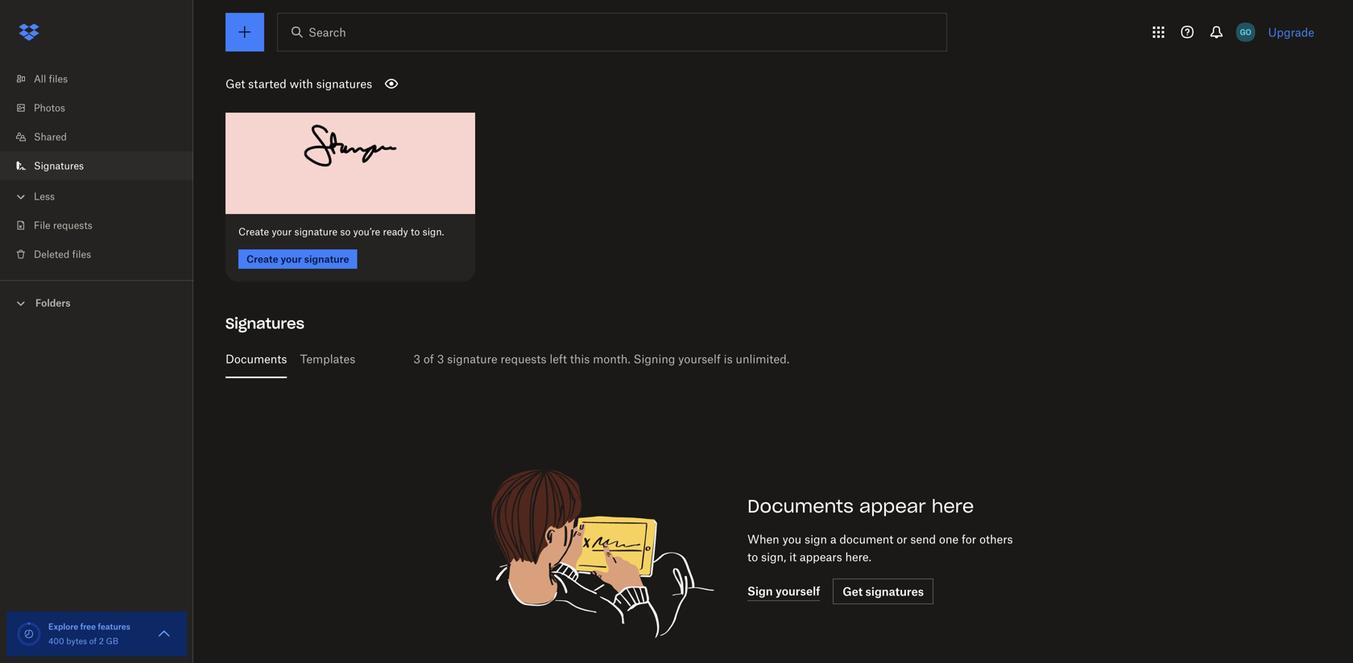 Task type: locate. For each thing, give the bounding box(es) containing it.
1 horizontal spatial of
[[423, 352, 434, 366]]

document
[[840, 533, 893, 546]]

to
[[411, 226, 420, 238], [747, 551, 758, 564]]

free
[[80, 622, 96, 632]]

signatures right "with"
[[316, 77, 372, 91]]

1 horizontal spatial requests
[[501, 352, 546, 366]]

signature for create your signature so you're ready to sign.
[[294, 226, 338, 238]]

1 horizontal spatial documents
[[747, 495, 854, 518]]

ready
[[383, 226, 408, 238]]

photos link
[[13, 93, 193, 122]]

signatures up 'documents' tab
[[226, 315, 304, 333]]

Search in folder "Dropbox" text field
[[308, 23, 913, 41]]

get down here. at the right bottom of the page
[[843, 585, 863, 599]]

2 vertical spatial signature
[[447, 352, 497, 366]]

0 horizontal spatial 3
[[413, 352, 420, 366]]

1 horizontal spatial yourself
[[776, 585, 820, 598]]

month.
[[593, 352, 630, 366]]

your
[[272, 226, 292, 238], [281, 253, 302, 265]]

all files link
[[13, 64, 193, 93]]

documents up you at bottom
[[747, 495, 854, 518]]

documents left templates tab
[[226, 352, 287, 366]]

1 vertical spatial signatures
[[226, 315, 304, 333]]

files
[[49, 73, 68, 85], [72, 248, 91, 261]]

0 horizontal spatial signatures
[[34, 160, 84, 172]]

1 vertical spatial create
[[246, 253, 278, 265]]

1 vertical spatial of
[[89, 637, 97, 647]]

1 horizontal spatial to
[[747, 551, 758, 564]]

yourself left is
[[678, 352, 721, 366]]

when
[[747, 533, 779, 546]]

0 vertical spatial create
[[238, 226, 269, 238]]

0 vertical spatial get
[[226, 77, 245, 91]]

get
[[226, 77, 245, 91], [843, 585, 863, 599]]

deleted files
[[34, 248, 91, 261]]

0 vertical spatial documents
[[226, 352, 287, 366]]

0 horizontal spatial requests
[[53, 219, 92, 232]]

files right the deleted on the top left
[[72, 248, 91, 261]]

deleted files link
[[13, 240, 193, 269]]

get inside get signatures button
[[843, 585, 863, 599]]

requests
[[53, 219, 92, 232], [501, 352, 546, 366]]

documents appear here
[[747, 495, 974, 518]]

quota usage element
[[16, 622, 42, 648]]

0 vertical spatial signature
[[294, 226, 338, 238]]

templates tab
[[300, 340, 355, 379]]

signatures inside get signatures button
[[865, 585, 924, 599]]

get left started
[[226, 77, 245, 91]]

1 vertical spatial get
[[843, 585, 863, 599]]

signatures
[[34, 160, 84, 172], [226, 315, 304, 333]]

3
[[413, 352, 420, 366], [437, 352, 444, 366]]

file requests
[[34, 219, 92, 232]]

get started with signatures
[[226, 77, 372, 91]]

0 horizontal spatial signatures
[[316, 77, 372, 91]]

files right all
[[49, 73, 68, 85]]

it
[[789, 551, 797, 564]]

to inside when you sign a document or send one for others to sign, it appears here.
[[747, 551, 758, 564]]

create inside button
[[246, 253, 278, 265]]

yourself
[[678, 352, 721, 366], [776, 585, 820, 598]]

list
[[0, 55, 193, 280]]

create
[[238, 226, 269, 238], [246, 253, 278, 265]]

1 horizontal spatial 3
[[437, 352, 444, 366]]

yourself inside tab list
[[678, 352, 721, 366]]

1 vertical spatial signature
[[304, 253, 349, 265]]

gb
[[106, 637, 119, 647]]

1 vertical spatial requests
[[501, 352, 546, 366]]

here
[[932, 495, 974, 518]]

of
[[423, 352, 434, 366], [89, 637, 97, 647]]

tab list
[[226, 340, 1308, 379]]

1 vertical spatial yourself
[[776, 585, 820, 598]]

signatures down 'shared'
[[34, 160, 84, 172]]

deleted
[[34, 248, 70, 261]]

go
[[1240, 27, 1251, 37]]

yourself down 'it'
[[776, 585, 820, 598]]

0 horizontal spatial files
[[49, 73, 68, 85]]

file requests link
[[13, 211, 193, 240]]

documents tab
[[226, 340, 287, 379]]

list containing all files
[[0, 55, 193, 280]]

0 horizontal spatial yourself
[[678, 352, 721, 366]]

0 vertical spatial signatures
[[34, 160, 84, 172]]

requests left left in the bottom left of the page
[[501, 352, 546, 366]]

1 horizontal spatial signatures
[[226, 315, 304, 333]]

your for create your signature so you're ready to sign.
[[272, 226, 292, 238]]

tab list containing documents
[[226, 340, 1308, 379]]

signature
[[294, 226, 338, 238], [304, 253, 349, 265], [447, 352, 497, 366]]

0 horizontal spatial documents
[[226, 352, 287, 366]]

to left sign.
[[411, 226, 420, 238]]

1 vertical spatial signatures
[[865, 585, 924, 599]]

1 horizontal spatial signatures
[[865, 585, 924, 599]]

your up 'create your signature'
[[272, 226, 292, 238]]

1 horizontal spatial files
[[72, 248, 91, 261]]

0 vertical spatial files
[[49, 73, 68, 85]]

1 vertical spatial your
[[281, 253, 302, 265]]

to down when
[[747, 551, 758, 564]]

your down create your signature so you're ready to sign.
[[281, 253, 302, 265]]

0 vertical spatial signatures
[[316, 77, 372, 91]]

0 vertical spatial your
[[272, 226, 292, 238]]

shared
[[34, 131, 67, 143]]

yourself inside sign yourself button
[[776, 585, 820, 598]]

your inside button
[[281, 253, 302, 265]]

1 vertical spatial documents
[[747, 495, 854, 518]]

signature inside tab list
[[447, 352, 497, 366]]

your for create your signature
[[281, 253, 302, 265]]

0 horizontal spatial of
[[89, 637, 97, 647]]

1 vertical spatial files
[[72, 248, 91, 261]]

documents inside tab list
[[226, 352, 287, 366]]

0 vertical spatial to
[[411, 226, 420, 238]]

1 3 from the left
[[413, 352, 420, 366]]

documents for documents appear here
[[747, 495, 854, 518]]

folders
[[35, 297, 71, 309]]

requests right file
[[53, 219, 92, 232]]

files for deleted files
[[72, 248, 91, 261]]

get for get started with signatures
[[226, 77, 245, 91]]

documents
[[226, 352, 287, 366], [747, 495, 854, 518]]

signatures
[[316, 77, 372, 91], [865, 585, 924, 599]]

0 vertical spatial requests
[[53, 219, 92, 232]]

1 horizontal spatial get
[[843, 585, 863, 599]]

go button
[[1233, 19, 1259, 45]]

signatures down when you sign a document or send one for others to sign, it appears here.
[[865, 585, 924, 599]]

so
[[340, 226, 351, 238]]

0 horizontal spatial get
[[226, 77, 245, 91]]

appear
[[859, 495, 926, 518]]

1 vertical spatial to
[[747, 551, 758, 564]]

signature inside button
[[304, 253, 349, 265]]

bytes
[[66, 637, 87, 647]]

0 vertical spatial yourself
[[678, 352, 721, 366]]



Task type: vqa. For each thing, say whether or not it's contained in the screenshot.
here
yes



Task type: describe. For each thing, give the bounding box(es) containing it.
explore
[[48, 622, 78, 632]]

requests inside tab list
[[501, 352, 546, 366]]

appears
[[800, 551, 842, 564]]

you
[[782, 533, 801, 546]]

get for get signatures
[[843, 585, 863, 599]]

photos
[[34, 102, 65, 114]]

or
[[897, 533, 907, 546]]

when you sign a document or send one for others to sign, it appears here.
[[747, 533, 1013, 564]]

signatures link
[[13, 151, 193, 180]]

sign
[[747, 585, 773, 598]]

this
[[570, 352, 590, 366]]

here.
[[845, 551, 871, 564]]

2 3 from the left
[[437, 352, 444, 366]]

left
[[550, 352, 567, 366]]

all
[[34, 73, 46, 85]]

one
[[939, 533, 959, 546]]

dropbox image
[[13, 16, 45, 48]]

files for all files
[[49, 73, 68, 85]]

templates
[[300, 352, 355, 366]]

explore free features 400 bytes of 2 gb
[[48, 622, 130, 647]]

2
[[99, 637, 104, 647]]

send
[[910, 533, 936, 546]]

others
[[979, 533, 1013, 546]]

folders button
[[0, 291, 193, 315]]

create your signature button
[[238, 250, 357, 269]]

documents for documents
[[226, 352, 287, 366]]

sign,
[[761, 551, 786, 564]]

0 vertical spatial of
[[423, 352, 434, 366]]

less
[[34, 190, 55, 203]]

a
[[830, 533, 836, 546]]

sign
[[805, 533, 827, 546]]

400
[[48, 637, 64, 647]]

3 of 3 signature requests left this month. signing yourself is unlimited.
[[413, 352, 789, 366]]

create for create your signature so you're ready to sign.
[[238, 226, 269, 238]]

upgrade link
[[1268, 25, 1314, 39]]

shared link
[[13, 122, 193, 151]]

get signatures button
[[833, 579, 934, 605]]

sign yourself
[[747, 585, 820, 598]]

signatures inside list item
[[34, 160, 84, 172]]

is
[[724, 352, 733, 366]]

file
[[34, 219, 50, 232]]

started
[[248, 77, 287, 91]]

0 horizontal spatial to
[[411, 226, 420, 238]]

signatures list item
[[0, 151, 193, 180]]

signing
[[633, 352, 675, 366]]

create your signature so you're ready to sign.
[[238, 226, 444, 238]]

create for create your signature
[[246, 253, 278, 265]]

signature for create your signature
[[304, 253, 349, 265]]

for
[[962, 533, 976, 546]]

you're
[[353, 226, 380, 238]]

of inside explore free features 400 bytes of 2 gb
[[89, 637, 97, 647]]

sign.
[[423, 226, 444, 238]]

upgrade
[[1268, 25, 1314, 39]]

less image
[[13, 189, 29, 205]]

get signatures
[[843, 585, 924, 599]]

with
[[290, 77, 313, 91]]

features
[[98, 622, 130, 632]]

all files
[[34, 73, 68, 85]]

create your signature
[[246, 253, 349, 265]]

sign yourself button
[[747, 582, 820, 602]]

unlimited.
[[736, 352, 789, 366]]



